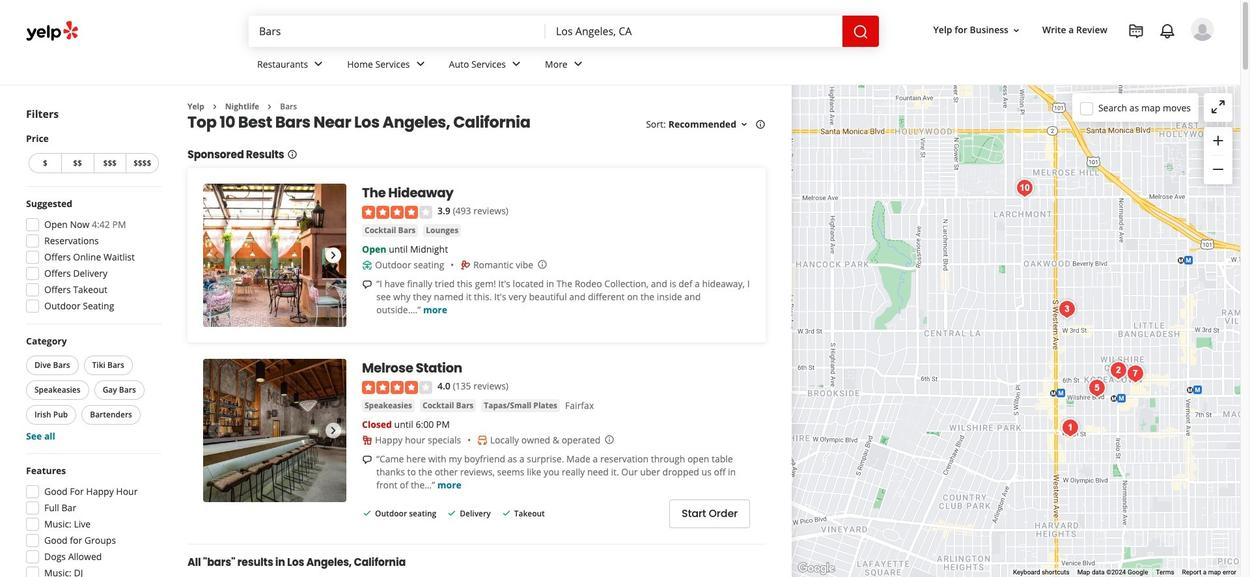 Task type: describe. For each thing, give the bounding box(es) containing it.
16 info v2 image
[[755, 119, 766, 130]]

3 24 chevron down v2 image from the left
[[570, 56, 586, 72]]

16 locally owned v2 image
[[477, 435, 488, 445]]

next image for 16 outdoor seating v2 icon
[[326, 248, 341, 263]]

16 speech v2 image for 16 outdoor seating v2 icon
[[362, 279, 373, 290]]

4 star rating image
[[362, 381, 432, 394]]

seoul salon restaurant & bar image
[[1084, 375, 1110, 401]]

2 16 checkmark v2 image from the left
[[447, 508, 457, 518]]

1 16 checkmark v2 image from the left
[[362, 508, 373, 518]]

24 chevron down v2 image
[[509, 56, 524, 72]]

1 16 chevron right v2 image from the left
[[210, 101, 220, 112]]

juliana los angeles image
[[1122, 360, 1149, 387]]

google image
[[795, 560, 838, 577]]

16 outdoor seating v2 image
[[362, 260, 373, 270]]

search image
[[853, 24, 869, 40]]

16 happy hour specials v2 image
[[362, 435, 373, 445]]

user actions element
[[923, 16, 1233, 96]]

2 24 chevron down v2 image from the left
[[413, 56, 428, 72]]

16 romantic vibe v2 image
[[460, 260, 471, 270]]



Task type: locate. For each thing, give the bounding box(es) containing it.
slideshow element
[[203, 184, 346, 327], [203, 359, 346, 502]]

none field address, neighborhood, city, state or zip
[[546, 16, 843, 47]]

16 chevron right v2 image
[[210, 101, 220, 112], [265, 101, 275, 112]]

3.9 star rating image
[[362, 206, 432, 219]]

the edmon image
[[1012, 175, 1038, 201]]

slideshow element for 16 outdoor seating v2 icon
[[203, 184, 346, 327]]

next image
[[326, 248, 341, 263], [326, 423, 341, 439]]

24 chevron down v2 image
[[311, 56, 326, 72], [413, 56, 428, 72], [570, 56, 586, 72]]

info icon image
[[537, 259, 548, 270], [537, 259, 548, 270], [605, 435, 615, 445], [605, 435, 615, 445]]

1 vertical spatial 16 speech v2 image
[[362, 454, 373, 465]]

expand map image
[[1211, 99, 1226, 115]]

1 horizontal spatial 16 chevron right v2 image
[[265, 101, 275, 112]]

16 speech v2 image
[[362, 279, 373, 290], [362, 454, 373, 465]]

0 vertical spatial slideshow element
[[203, 184, 346, 327]]

address, neighborhood, city, state or zip search field
[[546, 16, 843, 47]]

1 next image from the top
[[326, 248, 341, 263]]

business categories element
[[247, 47, 1215, 85]]

2 horizontal spatial 24 chevron down v2 image
[[570, 56, 586, 72]]

zoom out image
[[1211, 162, 1226, 177]]

potions & poisons image
[[1057, 415, 1083, 441]]

previous image
[[208, 423, 224, 439]]

anju house image
[[1054, 296, 1080, 322]]

1 slideshow element from the top
[[203, 184, 346, 327]]

1 16 speech v2 image from the top
[[362, 279, 373, 290]]

0 vertical spatial 16 chevron down v2 image
[[1011, 25, 1022, 36]]

damn fine image
[[1106, 357, 1132, 383]]

16 info v2 image
[[287, 149, 297, 160]]

1 24 chevron down v2 image from the left
[[311, 56, 326, 72]]

melrose station image
[[203, 359, 346, 502]]

zoom in image
[[1211, 133, 1226, 148]]

2 next image from the top
[[326, 423, 341, 439]]

1 horizontal spatial 16 checkmark v2 image
[[447, 508, 457, 518]]

projects image
[[1129, 23, 1144, 39]]

1 vertical spatial slideshow element
[[203, 359, 346, 502]]

1 none field from the left
[[249, 16, 546, 47]]

next image left 16 happy hour specials v2 'icon'
[[326, 423, 341, 439]]

16 speech v2 image down 16 happy hour specials v2 'icon'
[[362, 454, 373, 465]]

16 checkmark v2 image
[[362, 508, 373, 518], [447, 508, 457, 518]]

None search field
[[249, 16, 879, 47]]

16 checkmark v2 image
[[501, 508, 512, 518]]

None field
[[249, 16, 546, 47], [546, 16, 843, 47]]

0 horizontal spatial 16 chevron down v2 image
[[739, 119, 750, 130]]

0 vertical spatial next image
[[326, 248, 341, 263]]

2 16 speech v2 image from the top
[[362, 454, 373, 465]]

1 vertical spatial next image
[[326, 423, 341, 439]]

previous image
[[208, 248, 224, 263]]

2 16 chevron right v2 image from the left
[[265, 101, 275, 112]]

16 speech v2 image down 16 outdoor seating v2 icon
[[362, 279, 373, 290]]

things to do, nail salons, plumbers search field
[[249, 16, 546, 47]]

notifications image
[[1160, 23, 1176, 39]]

1 vertical spatial 16 chevron down v2 image
[[739, 119, 750, 130]]

2 none field from the left
[[546, 16, 843, 47]]

the normandie club image
[[1105, 358, 1131, 384]]

none field things to do, nail salons, plumbers
[[249, 16, 546, 47]]

0 horizontal spatial 16 chevron right v2 image
[[210, 101, 220, 112]]

16 speech v2 image for 16 happy hour specials v2 'icon'
[[362, 454, 373, 465]]

1 horizontal spatial 16 chevron down v2 image
[[1011, 25, 1022, 36]]

0 vertical spatial 16 speech v2 image
[[362, 279, 373, 290]]

next image left 16 outdoor seating v2 icon
[[326, 248, 341, 263]]

jacob s. image
[[1191, 18, 1215, 41]]

1 horizontal spatial 24 chevron down v2 image
[[413, 56, 428, 72]]

slideshow element for 16 happy hour specials v2 'icon'
[[203, 359, 346, 502]]

0 horizontal spatial 24 chevron down v2 image
[[311, 56, 326, 72]]

map region
[[792, 85, 1241, 577]]

group
[[1204, 127, 1233, 184], [26, 132, 162, 176], [22, 197, 162, 317], [23, 335, 162, 443], [22, 464, 162, 577]]

the hideaway image
[[203, 184, 346, 327]]

next image for 16 happy hour specials v2 'icon'
[[326, 423, 341, 439]]

0 horizontal spatial 16 checkmark v2 image
[[362, 508, 373, 518]]

16 chevron down v2 image
[[1011, 25, 1022, 36], [739, 119, 750, 130]]

2 slideshow element from the top
[[203, 359, 346, 502]]



Task type: vqa. For each thing, say whether or not it's contained in the screenshot.
the Fast-responding button
no



